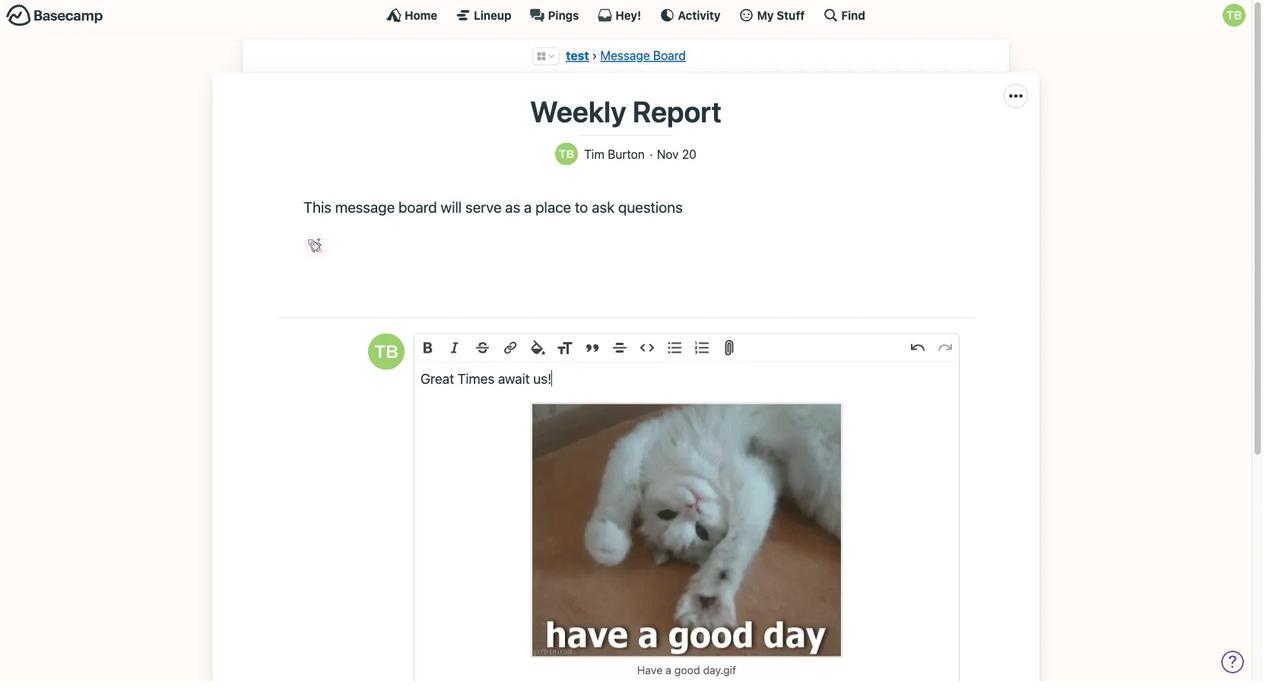 Task type: vqa. For each thing, say whether or not it's contained in the screenshot.
4:06pm element's today element
no



Task type: describe. For each thing, give the bounding box(es) containing it.
main element
[[0, 0, 1252, 30]]

20
[[682, 147, 697, 161]]

place
[[536, 198, 571, 216]]

Type your comment here… text field
[[415, 362, 959, 682]]

message
[[335, 198, 395, 216]]

pings
[[548, 8, 579, 22]]

find
[[842, 8, 866, 22]]

great times await us!
[[421, 370, 552, 387]]

lineup
[[474, 8, 512, 22]]

hey!
[[616, 8, 642, 22]]

to
[[575, 198, 588, 216]]

my stuff
[[757, 8, 805, 22]]

nov
[[657, 147, 679, 161]]

report
[[633, 94, 722, 128]]

day.gif
[[703, 664, 736, 677]]

have a good day.gif link
[[421, 403, 953, 680]]

have a good day.gif
[[637, 664, 736, 677]]

times
[[458, 370, 495, 387]]

stuff
[[777, 8, 805, 22]]

switch accounts image
[[6, 4, 103, 27]]

nov 20 element
[[657, 147, 697, 161]]

a inside type your comment here… text field
[[666, 664, 672, 677]]

this
[[304, 198, 332, 216]]

›
[[592, 48, 597, 63]]

home link
[[387, 8, 438, 23]]

home
[[405, 8, 438, 22]]

will
[[441, 198, 462, 216]]

great
[[421, 370, 454, 387]]

board
[[653, 48, 686, 63]]

test link
[[566, 48, 589, 63]]

tim burton
[[584, 147, 645, 161]]

serve
[[466, 198, 502, 216]]

this message board will serve as a place to ask questions
[[304, 198, 683, 216]]



Task type: locate. For each thing, give the bounding box(es) containing it.
us!
[[533, 370, 552, 387]]

tim burton image
[[1223, 4, 1246, 27]]

a right the as
[[524, 198, 532, 216]]

message
[[601, 48, 650, 63]]

test
[[566, 48, 589, 63]]

nov 20
[[657, 147, 697, 161]]

my
[[757, 8, 774, 22]]

have
[[637, 664, 663, 677]]

tim
[[584, 147, 605, 161]]

message board link
[[601, 48, 686, 63]]

1 horizontal spatial tim burton image
[[555, 143, 578, 166]]

good
[[675, 664, 700, 677]]

my stuff button
[[739, 8, 805, 23]]

weekly
[[530, 94, 627, 128]]

1 horizontal spatial a
[[666, 664, 672, 677]]

tim burton image
[[555, 143, 578, 166], [368, 334, 405, 370]]

pings button
[[530, 8, 579, 23]]

a right have
[[666, 664, 672, 677]]

questions
[[618, 198, 683, 216]]

board
[[399, 198, 437, 216]]

› message board
[[592, 48, 686, 63]]

0 horizontal spatial tim burton image
[[368, 334, 405, 370]]

1 vertical spatial tim burton image
[[368, 334, 405, 370]]

weekly report
[[530, 94, 722, 128]]

hey! button
[[597, 8, 642, 23]]

activity link
[[660, 8, 721, 23]]

1 vertical spatial a
[[666, 664, 672, 677]]

ask
[[592, 198, 615, 216]]

as
[[505, 198, 521, 216]]

await
[[498, 370, 530, 387]]

0 vertical spatial tim burton image
[[555, 143, 578, 166]]

0 horizontal spatial a
[[524, 198, 532, 216]]

lineup link
[[456, 8, 512, 23]]

activity
[[678, 8, 721, 22]]

a
[[524, 198, 532, 216], [666, 664, 672, 677]]

0 vertical spatial a
[[524, 198, 532, 216]]

find button
[[823, 8, 866, 23]]

burton
[[608, 147, 645, 161]]



